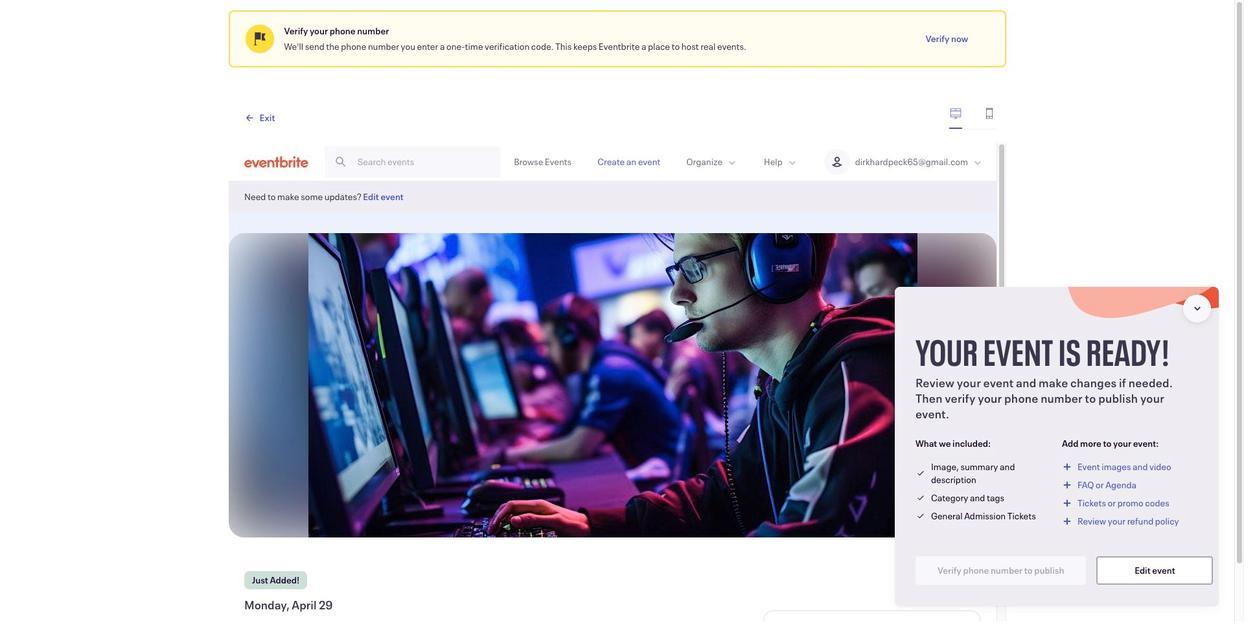 Task type: vqa. For each thing, say whether or not it's contained in the screenshot.
Show map dropdown button
no



Task type: locate. For each thing, give the bounding box(es) containing it.
show desktop preview image
[[950, 107, 963, 120]]



Task type: describe. For each thing, give the bounding box(es) containing it.
show mobile preview image
[[983, 107, 996, 120]]



